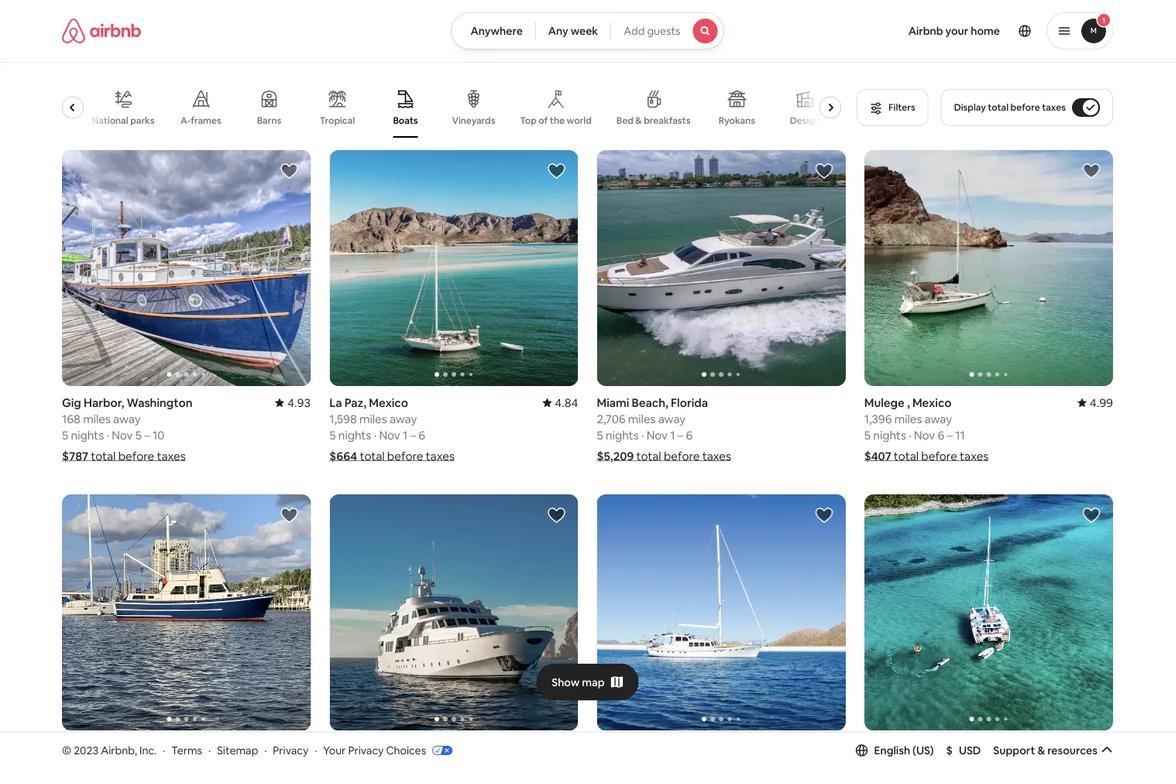 Task type: locate. For each thing, give the bounding box(es) containing it.
3 away from the left
[[658, 412, 686, 427]]

– inside la paz, mexico 1,598 miles away 5 nights · nov 1 – 6 $664 total before taxes
[[410, 428, 416, 443]]

display
[[954, 101, 986, 113]]

total inside gig harbor, washington 168 miles away 5 nights · nov 5 – 10 $787 total before taxes
[[91, 449, 116, 464]]

1
[[1102, 15, 1105, 25], [403, 428, 408, 443], [670, 428, 675, 443]]

miles inside miami beach, florida 2,706 miles away 5 nights · nov 1 – 6 $5,209 total before taxes
[[628, 412, 656, 427]]

– inside mulege , mexico 1,396 miles away 5 nights · nov 6 – 11 $407 total before taxes
[[947, 428, 953, 443]]

5 down 2,706
[[597, 428, 603, 443]]

2 5 from the left
[[135, 428, 142, 443]]

away
[[113, 412, 141, 427], [390, 412, 417, 427], [658, 412, 686, 427], [925, 412, 952, 427]]

5 inside miami beach, florida 2,706 miles away 5 nights · nov 1 – 6 $5,209 total before taxes
[[597, 428, 603, 443]]

filters
[[889, 101, 915, 113]]

2 nights from the left
[[338, 428, 371, 443]]

taxes inside miami beach, florida 2,706 miles away 5 nights · nov 1 – 6 $5,209 total before taxes
[[702, 449, 731, 464]]

lucas,
[[384, 740, 418, 755]]

before right display
[[1010, 101, 1040, 113]]

1 horizontal spatial &
[[1037, 744, 1045, 758]]

5 left 10
[[135, 428, 142, 443]]

total for miami beach, florida 2,706 miles away 5 nights · nov 1 – 6 $5,209 total before taxes
[[636, 449, 661, 464]]

0 horizontal spatial 6
[[418, 428, 425, 443]]

mexico inside mulege , mexico 1,396 miles away 5 nights · nov 6 – 11 $407 total before taxes
[[912, 396, 952, 411]]

add guests
[[624, 24, 681, 38]]

6 inside la paz, mexico 1,598 miles away 5 nights · nov 1 – 6 $664 total before taxes
[[418, 428, 425, 443]]

group for cabo san lucas, mexico
[[329, 495, 578, 731]]

total inside mulege , mexico 1,396 miles away 5 nights · nov 6 – 11 $407 total before taxes
[[894, 449, 919, 464]]

mexico right 'paz,'
[[369, 396, 408, 411]]

5 for 1,396
[[864, 428, 871, 443]]

1 – from the left
[[144, 428, 150, 443]]

a-
[[181, 115, 191, 127]]

– inside miami beach, florida 2,706 miles away 5 nights · nov 1 – 6 $5,209 total before taxes
[[678, 428, 683, 443]]

3 6 from the left
[[938, 428, 944, 443]]

4 miles from the left
[[894, 412, 922, 427]]

miles for ,
[[894, 412, 922, 427]]

0 horizontal spatial 1
[[403, 428, 408, 443]]

3 nov from the left
[[647, 428, 668, 443]]

any week button
[[535, 12, 611, 50]]

away right the 1,396
[[925, 412, 952, 427]]

nights for 1,598
[[338, 428, 371, 443]]

group for la paz, mexico
[[329, 150, 578, 387]]

san
[[361, 740, 381, 755]]

· inside gig harbor, washington 168 miles away 5 nights · nov 5 – 10 $787 total before taxes
[[106, 428, 109, 443]]

2 horizontal spatial 6
[[938, 428, 944, 443]]

anywhere button
[[451, 12, 536, 50]]

before inside la paz, mexico 1,598 miles away 5 nights · nov 1 – 6 $664 total before taxes
[[387, 449, 423, 464]]

1 button
[[1046, 12, 1113, 50]]

group for mulege , mexico
[[864, 150, 1113, 387]]

mexico inside la paz, mexico 1,598 miles away 5 nights · nov 1 – 6 $664 total before taxes
[[369, 396, 408, 411]]

add to wishlist: la paz, mexico image
[[547, 162, 566, 180], [815, 507, 833, 525]]

1 vertical spatial florida
[[154, 740, 191, 755]]

None search field
[[451, 12, 724, 50]]

4 away from the left
[[925, 412, 952, 427]]

away inside mulege , mexico 1,396 miles away 5 nights · nov 6 – 11 $407 total before taxes
[[925, 412, 952, 427]]

none search field containing anywhere
[[451, 12, 724, 50]]

nov inside la paz, mexico 1,598 miles away 5 nights · nov 1 – 6 $664 total before taxes
[[379, 428, 400, 443]]

6
[[418, 428, 425, 443], [686, 428, 693, 443], [938, 428, 944, 443]]

la paz, mexico 1,598 miles away 5 nights · nov 1 – 6 $664 total before taxes
[[329, 396, 455, 464]]

away inside la paz, mexico 1,598 miles away 5 nights · nov 1 – 6 $664 total before taxes
[[390, 412, 417, 427]]

away inside gig harbor, washington 168 miles away 5 nights · nov 5 – 10 $787 total before taxes
[[113, 412, 141, 427]]

away down harbor,
[[113, 412, 141, 427]]

taxes for mulege , mexico 1,396 miles away 5 nights · nov 6 – 11 $407 total before taxes
[[960, 449, 989, 464]]

4 nov from the left
[[914, 428, 935, 443]]

nights inside la paz, mexico 1,598 miles away 5 nights · nov 1 – 6 $664 total before taxes
[[338, 428, 371, 443]]

1 privacy from the left
[[273, 744, 308, 758]]

1 horizontal spatial privacy
[[348, 744, 384, 758]]

2 miles from the left
[[359, 412, 387, 427]]

1 inside la paz, mexico 1,598 miles away 5 nights · nov 1 – 6 $664 total before taxes
[[403, 428, 408, 443]]

display total before taxes
[[954, 101, 1066, 113]]

0 horizontal spatial privacy
[[273, 744, 308, 758]]

miles
[[83, 412, 111, 427], [359, 412, 387, 427], [628, 412, 656, 427], [894, 412, 922, 427]]

away for ,
[[925, 412, 952, 427]]

nights inside mulege , mexico 1,396 miles away 5 nights · nov 6 – 11 $407 total before taxes
[[873, 428, 906, 443]]

& right support
[[1037, 744, 1045, 758]]

© 2023 airbnb, inc. ·
[[62, 744, 165, 758]]

nassau, bahamas
[[864, 740, 958, 755]]

4.84
[[555, 396, 578, 411]]

miles down harbor,
[[83, 412, 111, 427]]

4 – from the left
[[947, 428, 953, 443]]

nights down the 1,396
[[873, 428, 906, 443]]

miles down "beach,"
[[628, 412, 656, 427]]

2 horizontal spatial 1
[[1102, 15, 1105, 25]]

©
[[62, 744, 71, 758]]

nights inside gig harbor, washington 168 miles away 5 nights · nov 5 – 10 $787 total before taxes
[[71, 428, 104, 443]]

6 inside miami beach, florida 2,706 miles away 5 nights · nov 1 – 6 $5,209 total before taxes
[[686, 428, 693, 443]]

away down "beach,"
[[658, 412, 686, 427]]

nov inside gig harbor, washington 168 miles away 5 nights · nov 5 – 10 $787 total before taxes
[[112, 428, 133, 443]]

before down 10
[[118, 449, 154, 464]]

1,396
[[864, 412, 892, 427]]

6 for mexico
[[418, 428, 425, 443]]

1 inside miami beach, florida 2,706 miles away 5 nights · nov 1 – 6 $5,209 total before taxes
[[670, 428, 675, 443]]

miami
[[597, 396, 629, 411]]

2 nov from the left
[[379, 428, 400, 443]]

0 vertical spatial florida
[[671, 396, 708, 411]]

6 inside mulege , mexico 1,396 miles away 5 nights · nov 6 – 11 $407 total before taxes
[[938, 428, 944, 443]]

world
[[567, 115, 592, 127]]

nights down 168
[[71, 428, 104, 443]]

add to wishlist: cabo san lucas, mexico image
[[547, 507, 566, 525]]

5 5 from the left
[[864, 428, 871, 443]]

&
[[636, 115, 642, 127], [1037, 744, 1045, 758]]

washington
[[127, 396, 192, 411]]

miami beach, florida 2,706 miles away 5 nights · nov 1 – 6 $5,209 total before taxes
[[597, 396, 731, 464]]

4 5 from the left
[[597, 428, 603, 443]]

your privacy choices
[[323, 744, 426, 758]]

total inside miami beach, florida 2,706 miles away 5 nights · nov 1 – 6 $5,209 total before taxes
[[636, 449, 661, 464]]

0 vertical spatial &
[[636, 115, 642, 127]]

3 nights from the left
[[606, 428, 639, 443]]

5 for 2,706
[[597, 428, 603, 443]]

4 nights from the left
[[873, 428, 906, 443]]

florida inside miami beach, florida 2,706 miles away 5 nights · nov 1 – 6 $5,209 total before taxes
[[671, 396, 708, 411]]

1 nights from the left
[[71, 428, 104, 443]]

mexico right lucas,
[[421, 740, 460, 755]]

0 vertical spatial add to wishlist: la paz, mexico image
[[547, 162, 566, 180]]

design
[[790, 115, 821, 127]]

parks
[[131, 114, 155, 126]]

mexico for mulege , mexico
[[912, 396, 952, 411]]

bahamas
[[909, 740, 958, 755]]

3 5 from the left
[[329, 428, 336, 443]]

5 down 168
[[62, 428, 68, 443]]

1 horizontal spatial add to wishlist: la paz, mexico image
[[815, 507, 833, 525]]

taxes inside gig harbor, washington 168 miles away 5 nights · nov 5 – 10 $787 total before taxes
[[157, 449, 186, 464]]

sitemap link
[[217, 744, 258, 758]]

mexico right ,
[[912, 396, 952, 411]]

0 horizontal spatial &
[[636, 115, 642, 127]]

group for miami beach, florida
[[597, 150, 846, 387]]

english (us) button
[[856, 744, 934, 758]]

home
[[971, 24, 1000, 38]]

$ usd
[[946, 744, 981, 758]]

nights for 1,396
[[873, 428, 906, 443]]

3 miles from the left
[[628, 412, 656, 427]]

boats
[[393, 115, 418, 127]]

total inside la paz, mexico 1,598 miles away 5 nights · nov 1 – 6 $664 total before taxes
[[360, 449, 385, 464]]

6 for florida
[[686, 428, 693, 443]]

5 down the 1,396
[[864, 428, 871, 443]]

2 horizontal spatial mexico
[[912, 396, 952, 411]]

miles inside gig harbor, washington 168 miles away 5 nights · nov 5 – 10 $787 total before taxes
[[83, 412, 111, 427]]

4.99
[[1090, 396, 1113, 411]]

miles down 'paz,'
[[359, 412, 387, 427]]

1 horizontal spatial 6
[[686, 428, 693, 443]]

your
[[323, 744, 346, 758]]

1 horizontal spatial florida
[[671, 396, 708, 411]]

nights inside miami beach, florida 2,706 miles away 5 nights · nov 1 – 6 $5,209 total before taxes
[[606, 428, 639, 443]]

1 away from the left
[[113, 412, 141, 427]]

away for beach,
[[658, 412, 686, 427]]

nights for 168
[[71, 428, 104, 443]]

5 down 1,598
[[329, 428, 336, 443]]

1 horizontal spatial 1
[[670, 428, 675, 443]]

·
[[106, 428, 109, 443], [374, 428, 377, 443], [641, 428, 644, 443], [909, 428, 911, 443], [163, 744, 165, 758], [208, 744, 211, 758], [264, 744, 267, 758], [315, 744, 317, 758]]

sitemap
[[217, 744, 258, 758]]

away inside miami beach, florida 2,706 miles away 5 nights · nov 1 – 6 $5,209 total before taxes
[[658, 412, 686, 427]]

add to wishlist: fort lauderdale, florida image
[[280, 507, 298, 525]]

any
[[548, 24, 568, 38]]

$5,209
[[597, 449, 634, 464]]

1 horizontal spatial mexico
[[421, 740, 460, 755]]

1 nov from the left
[[112, 428, 133, 443]]

(us)
[[913, 744, 934, 758]]

before inside gig harbor, washington 168 miles away 5 nights · nov 5 – 10 $787 total before taxes
[[118, 449, 154, 464]]

& for resources
[[1037, 744, 1045, 758]]

before down 11
[[921, 449, 957, 464]]

1 miles from the left
[[83, 412, 111, 427]]

fort lauderdale, florida
[[62, 740, 191, 755]]

5
[[62, 428, 68, 443], [135, 428, 142, 443], [329, 428, 336, 443], [597, 428, 603, 443], [864, 428, 871, 443]]

nov inside miami beach, florida 2,706 miles away 5 nights · nov 1 – 6 $5,209 total before taxes
[[647, 428, 668, 443]]

11
[[955, 428, 965, 443]]

& right the bed
[[636, 115, 642, 127]]

english (us)
[[874, 744, 934, 758]]

florida right "beach,"
[[671, 396, 708, 411]]

profile element
[[742, 0, 1113, 62]]

taxes
[[1042, 101, 1066, 113], [157, 449, 186, 464], [426, 449, 455, 464], [702, 449, 731, 464], [960, 449, 989, 464]]

total right $664
[[360, 449, 385, 464]]

nights down 2,706
[[606, 428, 639, 443]]

bed & breakfasts
[[617, 115, 691, 127]]

total
[[988, 101, 1009, 113], [91, 449, 116, 464], [360, 449, 385, 464], [636, 449, 661, 464], [894, 449, 919, 464]]

frames
[[191, 115, 222, 127]]

before inside mulege , mexico 1,396 miles away 5 nights · nov 6 – 11 $407 total before taxes
[[921, 449, 957, 464]]

5 inside la paz, mexico 1,598 miles away 5 nights · nov 1 – 6 $664 total before taxes
[[329, 428, 336, 443]]

– for paz,
[[410, 428, 416, 443]]

before
[[1010, 101, 1040, 113], [118, 449, 154, 464], [387, 449, 423, 464], [664, 449, 700, 464], [921, 449, 957, 464]]

before right $664
[[387, 449, 423, 464]]

nov
[[112, 428, 133, 443], [379, 428, 400, 443], [647, 428, 668, 443], [914, 428, 935, 443]]

map
[[582, 676, 605, 690]]

– inside gig harbor, washington 168 miles away 5 nights · nov 5 – 10 $787 total before taxes
[[144, 428, 150, 443]]

add to wishlist: mulege , mexico image
[[1082, 162, 1101, 180]]

2 away from the left
[[390, 412, 417, 427]]

florida right lauderdale,
[[154, 740, 191, 755]]

miles inside mulege , mexico 1,396 miles away 5 nights · nov 6 – 11 $407 total before taxes
[[894, 412, 922, 427]]

4.99 out of 5 average rating image
[[1077, 396, 1113, 411]]

nov inside mulege , mexico 1,396 miles away 5 nights · nov 6 – 11 $407 total before taxes
[[914, 428, 935, 443]]

breakfasts
[[644, 115, 691, 127]]

· inside la paz, mexico 1,598 miles away 5 nights · nov 1 – 6 $664 total before taxes
[[374, 428, 377, 443]]

total right $787
[[91, 449, 116, 464]]

miles for beach,
[[628, 412, 656, 427]]

harbor,
[[84, 396, 124, 411]]

3 – from the left
[[678, 428, 683, 443]]

before for miami beach, florida 2,706 miles away 5 nights · nov 1 – 6 $5,209 total before taxes
[[664, 449, 700, 464]]

2 – from the left
[[410, 428, 416, 443]]

inc.
[[139, 744, 157, 758]]

nights down 1,598
[[338, 428, 371, 443]]

miles inside la paz, mexico 1,598 miles away 5 nights · nov 1 – 6 $664 total before taxes
[[359, 412, 387, 427]]

0 horizontal spatial mexico
[[369, 396, 408, 411]]

english
[[874, 744, 910, 758]]

nov for harbor,
[[112, 428, 133, 443]]

before inside miami beach, florida 2,706 miles away 5 nights · nov 1 – 6 $5,209 total before taxes
[[664, 449, 700, 464]]

& inside group
[[636, 115, 642, 127]]

taxes inside la paz, mexico 1,598 miles away 5 nights · nov 1 – 6 $664 total before taxes
[[426, 449, 455, 464]]

group
[[24, 77, 847, 138], [62, 150, 311, 387], [329, 150, 578, 387], [597, 150, 846, 387], [864, 150, 1113, 387], [62, 495, 311, 731], [329, 495, 578, 731], [597, 495, 846, 731], [864, 495, 1113, 731]]

1 vertical spatial &
[[1037, 744, 1045, 758]]

florida
[[671, 396, 708, 411], [154, 740, 191, 755]]

1 6 from the left
[[418, 428, 425, 443]]

2 6 from the left
[[686, 428, 693, 443]]

1 5 from the left
[[62, 428, 68, 443]]

total right $407
[[894, 449, 919, 464]]

before down "beach,"
[[664, 449, 700, 464]]

0 horizontal spatial florida
[[154, 740, 191, 755]]

mexico
[[369, 396, 408, 411], [912, 396, 952, 411], [421, 740, 460, 755]]

miles down ,
[[894, 412, 922, 427]]

5 inside mulege , mexico 1,396 miles away 5 nights · nov 6 – 11 $407 total before taxes
[[864, 428, 871, 443]]

0 horizontal spatial add to wishlist: la paz, mexico image
[[547, 162, 566, 180]]

week
[[571, 24, 598, 38]]

total right display
[[988, 101, 1009, 113]]

total inside button
[[988, 101, 1009, 113]]

total right "$5,209"
[[636, 449, 661, 464]]

away right 1,598
[[390, 412, 417, 427]]

privacy
[[273, 744, 308, 758], [348, 744, 384, 758]]

national parks
[[92, 114, 155, 126]]

taxes inside mulege , mexico 1,396 miles away 5 nights · nov 6 – 11 $407 total before taxes
[[960, 449, 989, 464]]



Task type: vqa. For each thing, say whether or not it's contained in the screenshot.
(US)
yes



Task type: describe. For each thing, give the bounding box(es) containing it.
your privacy choices link
[[323, 744, 452, 759]]

group containing national parks
[[24, 77, 847, 138]]

1,598
[[329, 412, 357, 427]]

nov for paz,
[[379, 428, 400, 443]]

$787
[[62, 449, 88, 464]]

your
[[945, 24, 968, 38]]

total for mulege , mexico 1,396 miles away 5 nights · nov 6 – 11 $407 total before taxes
[[894, 449, 919, 464]]

miles for harbor,
[[83, 412, 111, 427]]

tropical
[[320, 115, 355, 127]]

la
[[329, 396, 342, 411]]

– for ,
[[947, 428, 953, 443]]

any week
[[548, 24, 598, 38]]

vineyards
[[452, 115, 496, 127]]

top of the world
[[520, 115, 592, 127]]

2,706
[[597, 412, 625, 427]]

& for breakfasts
[[636, 115, 642, 127]]

before for gig harbor, washington 168 miles away 5 nights · nov 5 – 10 $787 total before taxes
[[118, 449, 154, 464]]

1 for miami beach, florida 2,706 miles away 5 nights · nov 1 – 6 $5,209 total before taxes
[[670, 428, 675, 443]]

2023
[[74, 744, 99, 758]]

group for fort lauderdale, florida
[[62, 495, 311, 731]]

add
[[624, 24, 645, 38]]

taxes for gig harbor, washington 168 miles away 5 nights · nov 5 – 10 $787 total before taxes
[[157, 449, 186, 464]]

support
[[993, 744, 1035, 758]]

top
[[520, 115, 537, 127]]

national
[[92, 114, 129, 126]]

168
[[62, 412, 80, 427]]

display total before taxes button
[[941, 89, 1113, 126]]

show
[[552, 676, 580, 690]]

anywhere
[[470, 24, 523, 38]]

1 inside dropdown button
[[1102, 15, 1105, 25]]

guests
[[647, 24, 681, 38]]

nights for 2,706
[[606, 428, 639, 443]]

add to wishlist: gig harbor, washington image
[[280, 162, 298, 180]]

lauderdale,
[[87, 740, 151, 755]]

group for gig harbor, washington
[[62, 150, 311, 387]]

taxes inside button
[[1042, 101, 1066, 113]]

nassau,
[[864, 740, 906, 755]]

usd
[[959, 744, 981, 758]]

the
[[550, 115, 565, 127]]

support & resources
[[993, 744, 1098, 758]]

total for la paz, mexico 1,598 miles away 5 nights · nov 1 – 6 $664 total before taxes
[[360, 449, 385, 464]]

1 for la paz, mexico 1,598 miles away 5 nights · nov 1 – 6 $664 total before taxes
[[403, 428, 408, 443]]

total for gig harbor, washington 168 miles away 5 nights · nov 5 – 10 $787 total before taxes
[[91, 449, 116, 464]]

cabo
[[329, 740, 359, 755]]

barns
[[257, 115, 282, 127]]

before for la paz, mexico 1,598 miles away 5 nights · nov 1 – 6 $664 total before taxes
[[387, 449, 423, 464]]

fort
[[62, 740, 85, 755]]

$
[[946, 744, 953, 758]]

5 for 1,598
[[329, 428, 336, 443]]

10
[[153, 428, 164, 443]]

choices
[[386, 744, 426, 758]]

support & resources button
[[993, 744, 1113, 758]]

before for mulege , mexico 1,396 miles away 5 nights · nov 6 – 11 $407 total before taxes
[[921, 449, 957, 464]]

terms
[[171, 744, 202, 758]]

ryokans
[[719, 115, 756, 127]]

taxes for miami beach, florida 2,706 miles away 5 nights · nov 1 – 6 $5,209 total before taxes
[[702, 449, 731, 464]]

gig harbor, washington 168 miles away 5 nights · nov 5 – 10 $787 total before taxes
[[62, 396, 192, 464]]

resources
[[1047, 744, 1098, 758]]

– for harbor,
[[144, 428, 150, 443]]

filters button
[[857, 89, 928, 126]]

show map
[[552, 676, 605, 690]]

– for beach,
[[678, 428, 683, 443]]

florida for lauderdale,
[[154, 740, 191, 755]]

show map button
[[536, 664, 639, 701]]

group for nassau, bahamas
[[864, 495, 1113, 731]]

before inside display total before taxes button
[[1010, 101, 1040, 113]]

4.84 out of 5 average rating image
[[542, 396, 578, 411]]

of
[[539, 115, 548, 127]]

nov for ,
[[914, 428, 935, 443]]

florida for beach,
[[671, 396, 708, 411]]

airbnb your home link
[[899, 15, 1009, 47]]

terms · sitemap · privacy
[[171, 744, 308, 758]]

beach,
[[632, 396, 668, 411]]

away for harbor,
[[113, 412, 141, 427]]

2 privacy from the left
[[348, 744, 384, 758]]

add guests button
[[611, 12, 724, 50]]

paz,
[[344, 396, 366, 411]]

4.93 out of 5 average rating image
[[275, 396, 311, 411]]

airbnb
[[908, 24, 943, 38]]

miles for paz,
[[359, 412, 387, 427]]

privacy link
[[273, 744, 308, 758]]

add to wishlist: nassau, bahamas image
[[1082, 507, 1101, 525]]

airbnb,
[[101, 744, 137, 758]]

airbnb your home
[[908, 24, 1000, 38]]

$664
[[329, 449, 357, 464]]

5 for 168
[[62, 428, 68, 443]]

$407
[[864, 449, 891, 464]]

away for paz,
[[390, 412, 417, 427]]

nov for beach,
[[647, 428, 668, 443]]

bed
[[617, 115, 634, 127]]

terms link
[[171, 744, 202, 758]]

,
[[907, 396, 910, 411]]

taxes for la paz, mexico 1,598 miles away 5 nights · nov 1 – 6 $664 total before taxes
[[426, 449, 455, 464]]

· inside mulege , mexico 1,396 miles away 5 nights · nov 6 – 11 $407 total before taxes
[[909, 428, 911, 443]]

add to wishlist: miami beach, florida image
[[815, 162, 833, 180]]

4.93
[[287, 396, 311, 411]]

· inside miami beach, florida 2,706 miles away 5 nights · nov 1 – 6 $5,209 total before taxes
[[641, 428, 644, 443]]

mulege , mexico 1,396 miles away 5 nights · nov 6 – 11 $407 total before taxes
[[864, 396, 989, 464]]

mexico for la paz, mexico
[[369, 396, 408, 411]]

a-frames
[[181, 115, 222, 127]]

cabo san lucas, mexico
[[329, 740, 460, 755]]

gig
[[62, 396, 81, 411]]

1 vertical spatial add to wishlist: la paz, mexico image
[[815, 507, 833, 525]]



